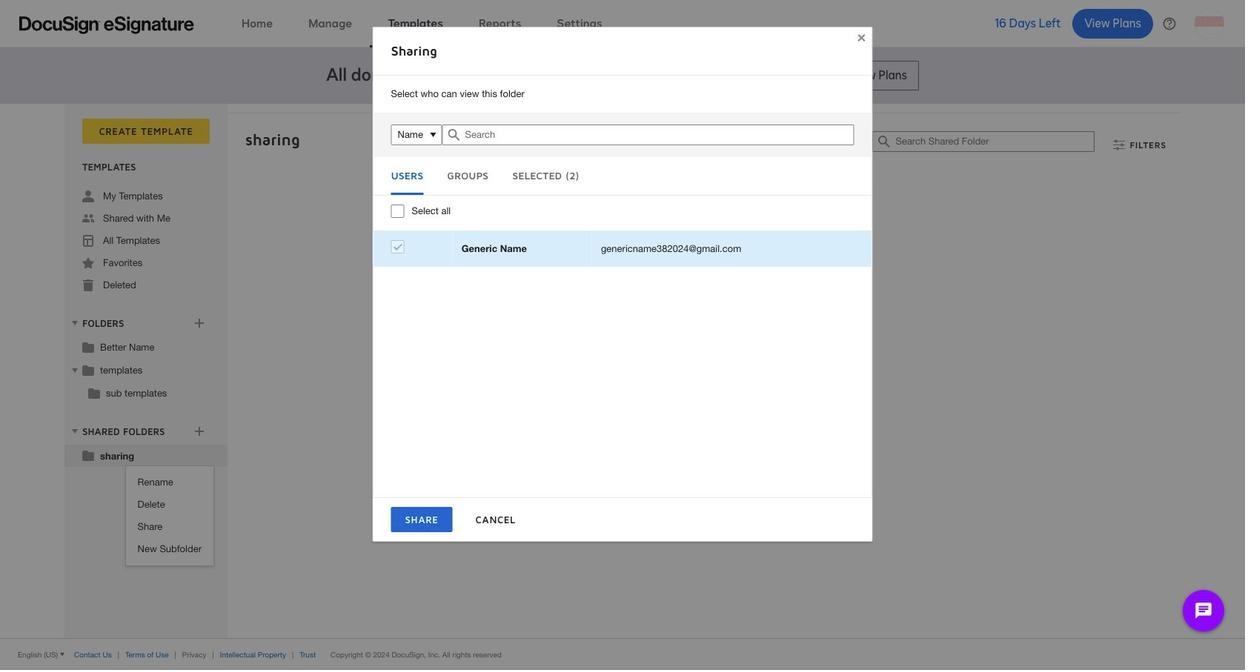 Task type: vqa. For each thing, say whether or not it's contained in the screenshot.
folder image
yes



Task type: locate. For each thing, give the bounding box(es) containing it.
templates image
[[82, 235, 94, 247]]

view shared folders image
[[69, 425, 81, 437]]

2 folder image from the top
[[82, 449, 94, 461]]

folder image
[[82, 341, 94, 353], [88, 387, 100, 399]]

view folders image
[[69, 317, 81, 329]]

folder image
[[82, 364, 94, 376], [82, 449, 94, 461]]

1 vertical spatial folder image
[[88, 387, 100, 399]]

0 vertical spatial folder image
[[82, 364, 94, 376]]

menu
[[126, 471, 213, 560]]

tab list
[[391, 166, 854, 195]]

more info region
[[0, 638, 1245, 670]]

1 vertical spatial folder image
[[82, 449, 94, 461]]

star filled image
[[82, 257, 94, 269]]



Task type: describe. For each thing, give the bounding box(es) containing it.
user image
[[82, 191, 94, 202]]

trash image
[[82, 279, 94, 291]]

1 folder image from the top
[[82, 364, 94, 376]]

docusign esignature image
[[19, 16, 194, 34]]

Search text field
[[465, 125, 854, 145]]

shared image
[[82, 213, 94, 225]]

0 vertical spatial folder image
[[82, 341, 94, 353]]

Search Shared Folder text field
[[896, 132, 1095, 151]]



